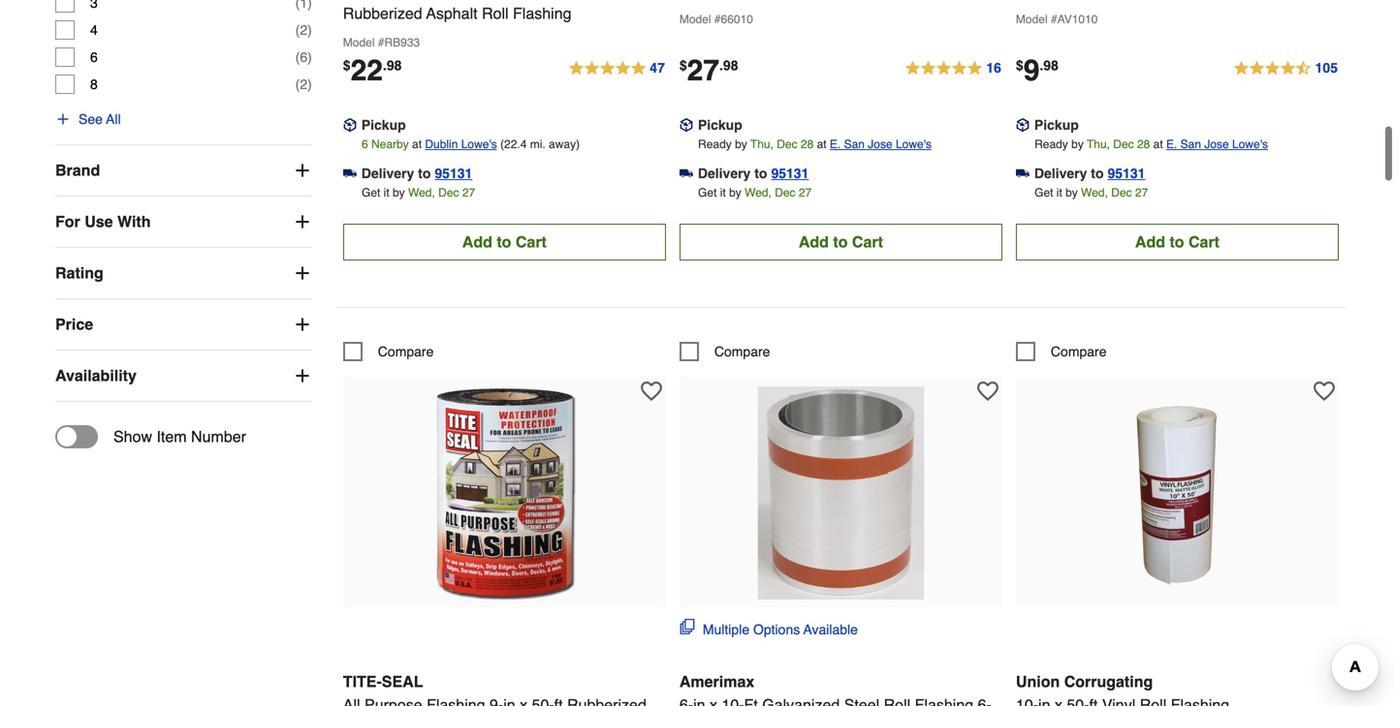 Task type: locate. For each thing, give the bounding box(es) containing it.
compare
[[378, 344, 434, 360], [714, 344, 770, 360], [1051, 344, 1107, 360]]

0 horizontal spatial $
[[343, 58, 351, 73]]

options
[[753, 622, 800, 638]]

add to cart button
[[343, 224, 666, 261], [679, 224, 1002, 261], [1016, 224, 1339, 261]]

1 add from the left
[[462, 233, 492, 251]]

6 left 22
[[300, 50, 307, 65]]

union corrugating link
[[1016, 673, 1339, 707]]

2 truck filled image from the left
[[679, 167, 693, 180]]

2 thu, from the left
[[1087, 138, 1110, 151]]

see all
[[79, 112, 121, 127]]

add to cart
[[462, 233, 547, 251], [799, 233, 883, 251], [1135, 233, 1220, 251]]

0 horizontal spatial heart outline image
[[641, 381, 662, 402]]

16 button
[[904, 57, 1002, 80]]

$ 22 .98
[[343, 54, 402, 87]]

2 for 4
[[300, 22, 307, 38]]

27
[[687, 54, 719, 87], [462, 186, 475, 200], [799, 186, 812, 200], [1135, 186, 1148, 200]]

wed, for 95131 'button' for e. san jose lowe's button for truck filled image
[[1081, 186, 1108, 200]]

2 plus image from the top
[[293, 212, 312, 232]]

0 horizontal spatial 95131 button
[[435, 164, 472, 183]]

5 stars image containing 16
[[904, 57, 1002, 80]]

2 vertical spatial (
[[295, 77, 300, 92]]

0 horizontal spatial .98
[[383, 58, 402, 73]]

2 horizontal spatial cart
[[1189, 233, 1220, 251]]

2 ( 2 ) from the top
[[295, 77, 312, 92]]

1 ( from the top
[[295, 22, 300, 38]]

( up ( 6 )
[[295, 22, 300, 38]]

1 horizontal spatial heart outline image
[[1314, 381, 1335, 402]]

actual price $22.98 element
[[343, 54, 402, 87]]

1 ready by thu, dec 28 at e. san jose lowe's from the left
[[698, 138, 932, 151]]

95131
[[435, 166, 472, 181], [771, 166, 809, 181], [1108, 166, 1145, 181]]

1 get it by wed, dec 27 from the left
[[362, 186, 475, 200]]

1 horizontal spatial cart
[[852, 233, 883, 251]]

1 2 from the top
[[300, 22, 307, 38]]

2 add to cart button from the left
[[679, 224, 1002, 261]]

$ for 27
[[679, 58, 687, 73]]

0 horizontal spatial 5 stars image
[[567, 57, 666, 80]]

3 delivery to 95131 from the left
[[1034, 166, 1145, 181]]

105
[[1315, 60, 1338, 76]]

to
[[418, 166, 431, 181], [755, 166, 767, 181], [1091, 166, 1104, 181], [497, 233, 511, 251], [833, 233, 848, 251], [1170, 233, 1184, 251]]

1 28 from the left
[[801, 138, 814, 151]]

2 95131 from the left
[[771, 166, 809, 181]]

thu,
[[750, 138, 774, 151], [1087, 138, 1110, 151]]

6 down 4 in the top left of the page
[[90, 50, 98, 65]]

0 horizontal spatial jose
[[868, 138, 893, 151]]

1 thu, from the left
[[750, 138, 774, 151]]

# up 'actual price $9.98' element
[[1051, 12, 1057, 26]]

2 delivery to 95131 from the left
[[698, 166, 809, 181]]

3 pickup from the left
[[1034, 117, 1079, 133]]

0 horizontal spatial add to cart
[[462, 233, 547, 251]]

1 horizontal spatial ready by thu, dec 28 at e. san jose lowe's
[[1035, 138, 1268, 151]]

1 horizontal spatial add to cart
[[799, 233, 883, 251]]

add to cart for 1st add to cart button from the right
[[1135, 233, 1220, 251]]

0 horizontal spatial 6
[[90, 50, 98, 65]]

plus image inside see all button
[[55, 112, 71, 127]]

1 horizontal spatial thu,
[[1087, 138, 1110, 151]]

2 horizontal spatial delivery
[[1034, 166, 1087, 181]]

rating button
[[55, 248, 312, 299]]

union
[[1016, 673, 1060, 691]]

get
[[362, 186, 380, 200], [698, 186, 717, 200], [1035, 186, 1053, 200]]

3 get it by wed, dec 27 from the left
[[1035, 186, 1148, 200]]

3 95131 from the left
[[1108, 166, 1145, 181]]

1 horizontal spatial 95131 button
[[771, 164, 809, 183]]

show
[[113, 428, 152, 446]]

2 horizontal spatial $
[[1016, 58, 1024, 73]]

5 stars image containing 47
[[567, 57, 666, 80]]

for
[[55, 213, 80, 231]]

ready for pickup icon corresponding to ready by's truck filled icon
[[698, 138, 732, 151]]

95131 button
[[435, 164, 472, 183], [771, 164, 809, 183], [1108, 164, 1145, 183]]

1 horizontal spatial 6
[[300, 50, 307, 65]]

1 horizontal spatial wed,
[[745, 186, 772, 200]]

e. for ready by's truck filled icon's e. san jose lowe's button
[[830, 138, 841, 151]]

model # rb933
[[343, 36, 420, 49]]

2 horizontal spatial compare
[[1051, 344, 1107, 360]]

for use with
[[55, 213, 151, 231]]

away)
[[549, 138, 580, 151]]

get it by wed, dec 27 for ready by's truck filled icon
[[698, 186, 812, 200]]

3 compare from the left
[[1051, 344, 1107, 360]]

2 vertical spatial plus image
[[293, 367, 312, 386]]

0 horizontal spatial pickup image
[[679, 118, 693, 132]]

$ down model # rb933
[[343, 58, 351, 73]]

amerimax link
[[679, 673, 1002, 707]]

1 horizontal spatial it
[[720, 186, 726, 200]]

add
[[462, 233, 492, 251], [799, 233, 829, 251], [1135, 233, 1165, 251]]

by for ready by's truck filled icon
[[729, 186, 741, 200]]

1 ) from the top
[[307, 22, 312, 38]]

95131 for 95131 'button' related to dublin lowe's 'button'
[[435, 166, 472, 181]]

.98 for 22
[[383, 58, 402, 73]]

pickup up nearby
[[361, 117, 406, 133]]

heart outline image
[[641, 381, 662, 402], [1314, 381, 1335, 402]]

1 horizontal spatial add
[[799, 233, 829, 251]]

2 horizontal spatial add
[[1135, 233, 1165, 251]]

2 horizontal spatial #
[[1051, 12, 1057, 26]]

e. san jose lowe's button for ready by's truck filled icon
[[830, 135, 932, 154]]

ready for truck filled image pickup icon
[[1035, 138, 1068, 151]]

2 san from the left
[[1181, 138, 1201, 151]]

model for model # rb933
[[343, 36, 375, 49]]

add to cart for 3rd add to cart button from the right
[[462, 233, 547, 251]]

2 horizontal spatial 95131
[[1108, 166, 1145, 181]]

delivery
[[361, 166, 414, 181], [698, 166, 751, 181], [1034, 166, 1087, 181]]

lowe's down 16 button
[[896, 138, 932, 151]]

#
[[714, 12, 721, 26], [1051, 12, 1057, 26], [378, 36, 384, 49]]

2 add to cart from the left
[[799, 233, 883, 251]]

san for ready by's truck filled icon's e. san jose lowe's button
[[844, 138, 865, 151]]

compare inside 3359584 element
[[1051, 344, 1107, 360]]

ready down actual price $27.98 element
[[698, 138, 732, 151]]

3 add to cart button from the left
[[1016, 224, 1339, 261]]

) up ( 6 )
[[307, 22, 312, 38]]

1 plus image from the top
[[293, 161, 312, 180]]

2 ( from the top
[[295, 50, 300, 65]]

0 horizontal spatial cart
[[516, 233, 547, 251]]

pickup image down actual price $27.98 element
[[679, 118, 693, 132]]

# up $ 22 .98
[[378, 36, 384, 49]]

6 for 6 nearby at dublin lowe's (22.4 mi. away)
[[362, 138, 368, 151]]

amerimax
[[679, 673, 755, 691]]

( 2 ) down ( 6 )
[[295, 77, 312, 92]]

1 horizontal spatial 28
[[1137, 138, 1150, 151]]

.98 inside the $ 9 .98
[[1040, 58, 1059, 73]]

2 vertical spatial plus image
[[293, 264, 312, 283]]

multiple options available link
[[679, 619, 858, 640]]

1 heart outline image from the left
[[641, 381, 662, 402]]

2 cart from the left
[[852, 233, 883, 251]]

1 horizontal spatial delivery to 95131
[[698, 166, 809, 181]]

e. san jose lowe's button
[[830, 135, 932, 154], [1166, 135, 1268, 154]]

1 ( 2 ) from the top
[[295, 22, 312, 38]]

2 at from the left
[[817, 138, 827, 151]]

1 .98 from the left
[[383, 58, 402, 73]]

1 horizontal spatial e.
[[1166, 138, 1177, 151]]

3 $ from the left
[[1016, 58, 1024, 73]]

2 95131 button from the left
[[771, 164, 809, 183]]

3 at from the left
[[1153, 138, 1163, 151]]

1 horizontal spatial #
[[714, 12, 721, 26]]

0 horizontal spatial ready by thu, dec 28 at e. san jose lowe's
[[698, 138, 932, 151]]

0 horizontal spatial pickup
[[361, 117, 406, 133]]

1 horizontal spatial 5 stars image
[[904, 57, 1002, 80]]

2 lowe's from the left
[[896, 138, 932, 151]]

0 vertical spatial 2
[[300, 22, 307, 38]]

see
[[79, 112, 103, 127]]

1 horizontal spatial jose
[[1204, 138, 1229, 151]]

1 e. from the left
[[830, 138, 841, 151]]

plus image
[[55, 112, 71, 127], [293, 315, 312, 335], [293, 367, 312, 386]]

1 compare from the left
[[378, 344, 434, 360]]

5 stars image up away)
[[567, 57, 666, 80]]

2 wed, from the left
[[745, 186, 772, 200]]

1 vertical spatial (
[[295, 50, 300, 65]]

plus image for for use with
[[293, 212, 312, 232]]

plus image inside for use with button
[[293, 212, 312, 232]]

tite-
[[343, 673, 382, 691]]

2 ready from the left
[[1035, 138, 1068, 151]]

1 5 stars image from the left
[[567, 57, 666, 80]]

.98 down 66010
[[719, 58, 738, 73]]

delivery to 95131 for 95131 'button' for e. san jose lowe's button for truck filled image
[[1034, 166, 1145, 181]]

2 vertical spatial )
[[307, 77, 312, 92]]

plus image for availability
[[293, 367, 312, 386]]

2 horizontal spatial lowe's
[[1232, 138, 1268, 151]]

5 stars image
[[567, 57, 666, 80], [904, 57, 1002, 80]]

) down ( 6 )
[[307, 77, 312, 92]]

compare for 3359584 element
[[1051, 344, 1107, 360]]

1 horizontal spatial 95131
[[771, 166, 809, 181]]

amerimax 6-in x 10-ft galvanized steel roll flashing 6-in x 10-ft galvanized steel roll flashing image
[[734, 387, 948, 600]]

corrugating
[[1064, 673, 1153, 691]]

1 horizontal spatial e. san jose lowe's button
[[1166, 135, 1268, 154]]

truck filled image for 6 nearby
[[343, 167, 357, 180]]

1 $ from the left
[[343, 58, 351, 73]]

0 horizontal spatial san
[[844, 138, 865, 151]]

pickup down actual price $27.98 element
[[698, 117, 742, 133]]

( 2 ) up ( 6 )
[[295, 22, 312, 38]]

.98 inside $ 27 .98
[[719, 58, 738, 73]]

2 5 stars image from the left
[[904, 57, 1002, 80]]

0 horizontal spatial lowe's
[[461, 138, 497, 151]]

dec for truck filled icon corresponding to 6 nearby
[[438, 186, 459, 200]]

0 horizontal spatial truck filled image
[[343, 167, 357, 180]]

ready down 'actual price $9.98' element
[[1035, 138, 1068, 151]]

1 horizontal spatial compare
[[714, 344, 770, 360]]

with
[[117, 213, 151, 231]]

2 horizontal spatial pickup
[[1034, 117, 1079, 133]]

.98 down rb933
[[383, 58, 402, 73]]

2 ready by thu, dec 28 at e. san jose lowe's from the left
[[1035, 138, 1268, 151]]

0 vertical spatial plus image
[[293, 161, 312, 180]]

ready
[[698, 138, 732, 151], [1035, 138, 1068, 151]]

by
[[735, 138, 747, 151], [1071, 138, 1084, 151], [393, 186, 405, 200], [729, 186, 741, 200], [1066, 186, 1078, 200]]

2 get it by wed, dec 27 from the left
[[698, 186, 812, 200]]

$ for 22
[[343, 58, 351, 73]]

1 95131 from the left
[[435, 166, 472, 181]]

dec
[[777, 138, 797, 151], [1113, 138, 1134, 151], [438, 186, 459, 200], [775, 186, 796, 200], [1111, 186, 1132, 200]]

$ inside the $ 9 .98
[[1016, 58, 1024, 73]]

2 horizontal spatial get
[[1035, 186, 1053, 200]]

pickup image
[[679, 118, 693, 132], [1016, 118, 1030, 132]]

tite-seal all purpose flashing 9-in x 50-ft rubberized asphalt roll flashing image
[[398, 387, 611, 600]]

1 ready from the left
[[698, 138, 732, 151]]

5 stars image left 9
[[904, 57, 1002, 80]]

( down ( 6 )
[[295, 77, 300, 92]]

0 horizontal spatial add
[[462, 233, 492, 251]]

6
[[90, 50, 98, 65], [300, 50, 307, 65], [362, 138, 368, 151]]

0 horizontal spatial 28
[[801, 138, 814, 151]]

for use with button
[[55, 197, 312, 247]]

0 vertical spatial (
[[295, 22, 300, 38]]

0 horizontal spatial get
[[362, 186, 380, 200]]

1 pickup image from the left
[[679, 118, 693, 132]]

0 vertical spatial plus image
[[55, 112, 71, 127]]

0 horizontal spatial 95131
[[435, 166, 472, 181]]

$ inside $ 22 .98
[[343, 58, 351, 73]]

2 horizontal spatial get it by wed, dec 27
[[1035, 186, 1148, 200]]

dublin lowe's button
[[425, 135, 497, 154]]

pickup
[[361, 117, 406, 133], [698, 117, 742, 133], [1034, 117, 1079, 133]]

( for 6
[[295, 50, 300, 65]]

( left 22
[[295, 50, 300, 65]]

0 horizontal spatial add to cart button
[[343, 224, 666, 261]]

3 ) from the top
[[307, 77, 312, 92]]

san
[[844, 138, 865, 151], [1181, 138, 1201, 151]]

2 horizontal spatial add to cart
[[1135, 233, 1220, 251]]

1 horizontal spatial at
[[817, 138, 827, 151]]

wed,
[[408, 186, 435, 200], [745, 186, 772, 200], [1081, 186, 1108, 200]]

lowe's left (22.4
[[461, 138, 497, 151]]

plus image inside the brand button
[[293, 161, 312, 180]]

0 horizontal spatial get it by wed, dec 27
[[362, 186, 475, 200]]

2 $ from the left
[[679, 58, 687, 73]]

1 horizontal spatial get it by wed, dec 27
[[698, 186, 812, 200]]

0 horizontal spatial at
[[412, 138, 422, 151]]

plus image for brand
[[293, 161, 312, 180]]

5 stars image for 27
[[904, 57, 1002, 80]]

2 e. from the left
[[1166, 138, 1177, 151]]

1 jose from the left
[[868, 138, 893, 151]]

# for av1010
[[1051, 12, 1057, 26]]

$
[[343, 58, 351, 73], [679, 58, 687, 73], [1016, 58, 1024, 73]]

0 horizontal spatial e.
[[830, 138, 841, 151]]

2 horizontal spatial add to cart button
[[1016, 224, 1339, 261]]

3 plus image from the top
[[293, 264, 312, 283]]

1 horizontal spatial truck filled image
[[679, 167, 693, 180]]

2 pickup image from the left
[[1016, 118, 1030, 132]]

3 lowe's from the left
[[1232, 138, 1268, 151]]

1 truck filled image from the left
[[343, 167, 357, 180]]

1 horizontal spatial san
[[1181, 138, 1201, 151]]

1 e. san jose lowe's button from the left
[[830, 135, 932, 154]]

1 pickup from the left
[[361, 117, 406, 133]]

2 2 from the top
[[300, 77, 307, 92]]

1 horizontal spatial .98
[[719, 58, 738, 73]]

2 horizontal spatial model
[[1016, 12, 1048, 26]]

plus image inside rating button
[[293, 264, 312, 283]]

2 jose from the left
[[1204, 138, 1229, 151]]

1 lowe's from the left
[[461, 138, 497, 151]]

3 wed, from the left
[[1081, 186, 1108, 200]]

3 ( from the top
[[295, 77, 300, 92]]

1 vertical spatial )
[[307, 50, 312, 65]]

1 add to cart from the left
[[462, 233, 547, 251]]

2 horizontal spatial wed,
[[1081, 186, 1108, 200]]

1 delivery from the left
[[361, 166, 414, 181]]

cart
[[516, 233, 547, 251], [852, 233, 883, 251], [1189, 233, 1220, 251]]

pickup down 'actual price $9.98' element
[[1034, 117, 1079, 133]]

) left 22
[[307, 50, 312, 65]]

3 .98 from the left
[[1040, 58, 1059, 73]]

0 vertical spatial )
[[307, 22, 312, 38]]

47
[[650, 60, 665, 76]]

jose
[[868, 138, 893, 151], [1204, 138, 1229, 151]]

plus image inside availability button
[[293, 367, 312, 386]]

e.
[[830, 138, 841, 151], [1166, 138, 1177, 151]]

22
[[351, 54, 383, 87]]

3 add to cart from the left
[[1135, 233, 1220, 251]]

brand
[[55, 162, 100, 179]]

1 cart from the left
[[516, 233, 547, 251]]

3 get from the left
[[1035, 186, 1053, 200]]

(
[[295, 22, 300, 38], [295, 50, 300, 65], [295, 77, 300, 92]]

1 horizontal spatial model
[[679, 12, 711, 26]]

2 28 from the left
[[1137, 138, 1150, 151]]

2 e. san jose lowe's button from the left
[[1166, 135, 1268, 154]]

pickup image up truck filled image
[[1016, 118, 1030, 132]]

1 horizontal spatial delivery
[[698, 166, 751, 181]]

$ inside $ 27 .98
[[679, 58, 687, 73]]

at
[[412, 138, 422, 151], [817, 138, 827, 151], [1153, 138, 1163, 151]]

1 get from the left
[[362, 186, 380, 200]]

lowe's
[[461, 138, 497, 151], [896, 138, 932, 151], [1232, 138, 1268, 151]]

1 san from the left
[[844, 138, 865, 151]]

2 get from the left
[[698, 186, 717, 200]]

model left 'av1010'
[[1016, 12, 1048, 26]]

compare inside '3020245' element
[[714, 344, 770, 360]]

2 for 8
[[300, 77, 307, 92]]

0 horizontal spatial ready
[[698, 138, 732, 151]]

plus image
[[293, 161, 312, 180], [293, 212, 312, 232], [293, 264, 312, 283]]

rb933
[[384, 36, 420, 49]]

truck filled image
[[343, 167, 357, 180], [679, 167, 693, 180]]

lowe's down the 4.5 stars image
[[1232, 138, 1268, 151]]

2
[[300, 22, 307, 38], [300, 77, 307, 92]]

2 horizontal spatial 6
[[362, 138, 368, 151]]

# up actual price $27.98 element
[[714, 12, 721, 26]]

9
[[1024, 54, 1040, 87]]

0 horizontal spatial thu,
[[750, 138, 774, 151]]

1 horizontal spatial get
[[698, 186, 717, 200]]

brand button
[[55, 146, 312, 196]]

1 horizontal spatial ready
[[1035, 138, 1068, 151]]

plus image for rating
[[293, 264, 312, 283]]

2 horizontal spatial delivery to 95131
[[1034, 166, 1145, 181]]

0 horizontal spatial #
[[378, 36, 384, 49]]

28
[[801, 138, 814, 151], [1137, 138, 1150, 151]]

) for 6
[[307, 50, 312, 65]]

1 vertical spatial ( 2 )
[[295, 77, 312, 92]]

model
[[679, 12, 711, 26], [1016, 12, 1048, 26], [343, 36, 375, 49]]

( 2 )
[[295, 22, 312, 38], [295, 77, 312, 92]]

0 horizontal spatial delivery
[[361, 166, 414, 181]]

6 nearby at dublin lowe's (22.4 mi. away)
[[362, 138, 580, 151]]

0 vertical spatial ( 2 )
[[295, 22, 312, 38]]

3 95131 button from the left
[[1108, 164, 1145, 183]]

1 95131 button from the left
[[435, 164, 472, 183]]

0 horizontal spatial e. san jose lowe's button
[[830, 135, 932, 154]]

get for truck filled image
[[1035, 186, 1053, 200]]

1 vertical spatial plus image
[[293, 212, 312, 232]]

1 horizontal spatial pickup
[[698, 117, 742, 133]]

0 horizontal spatial wed,
[[408, 186, 435, 200]]

( for 8
[[295, 77, 300, 92]]

it
[[384, 186, 389, 200], [720, 186, 726, 200], [1057, 186, 1062, 200]]

1 horizontal spatial lowe's
[[896, 138, 932, 151]]

1 horizontal spatial $
[[679, 58, 687, 73]]

1 horizontal spatial pickup image
[[1016, 118, 1030, 132]]

compare inside 50012452 element
[[378, 344, 434, 360]]

item
[[157, 428, 187, 446]]

.98 down model # av1010
[[1040, 58, 1059, 73]]

6 left nearby
[[362, 138, 368, 151]]

)
[[307, 22, 312, 38], [307, 50, 312, 65], [307, 77, 312, 92]]

availability
[[55, 367, 137, 385]]

$ right 47
[[679, 58, 687, 73]]

get it by wed, dec 27
[[362, 186, 475, 200], [698, 186, 812, 200], [1035, 186, 1148, 200]]

2 horizontal spatial it
[[1057, 186, 1062, 200]]

0 horizontal spatial compare
[[378, 344, 434, 360]]

(22.4
[[500, 138, 527, 151]]

1 horizontal spatial add to cart button
[[679, 224, 1002, 261]]

model up 22
[[343, 36, 375, 49]]

2 ) from the top
[[307, 50, 312, 65]]

2 horizontal spatial 95131 button
[[1108, 164, 1145, 183]]

2 up ( 6 )
[[300, 22, 307, 38]]

delivery to 95131
[[361, 166, 472, 181], [698, 166, 809, 181], [1034, 166, 1145, 181]]

$ right 16 at the top right
[[1016, 58, 1024, 73]]

0 horizontal spatial model
[[343, 36, 375, 49]]

ready by thu, dec 28 at e. san jose lowe's
[[698, 138, 932, 151], [1035, 138, 1268, 151]]

ready by thu, dec 28 at e. san jose lowe's for ready by's truck filled icon's e. san jose lowe's button
[[698, 138, 932, 151]]

.98
[[383, 58, 402, 73], [719, 58, 738, 73], [1040, 58, 1059, 73]]

2 heart outline image from the left
[[1314, 381, 1335, 402]]

2 compare from the left
[[714, 344, 770, 360]]

1 delivery to 95131 from the left
[[361, 166, 472, 181]]

plus image inside price button
[[293, 315, 312, 335]]

2 down ( 6 )
[[300, 77, 307, 92]]

( 2 ) for 4
[[295, 22, 312, 38]]

2 pickup from the left
[[698, 117, 742, 133]]

all
[[106, 112, 121, 127]]

1 vertical spatial plus image
[[293, 315, 312, 335]]

tite-seal link
[[343, 673, 666, 707]]

1 wed, from the left
[[408, 186, 435, 200]]

$ for 9
[[1016, 58, 1024, 73]]

model left 66010
[[679, 12, 711, 26]]

2 horizontal spatial at
[[1153, 138, 1163, 151]]

.98 inside $ 22 .98
[[383, 58, 402, 73]]

0 horizontal spatial it
[[384, 186, 389, 200]]

2 .98 from the left
[[719, 58, 738, 73]]



Task type: describe. For each thing, give the bounding box(es) containing it.
heart outline image
[[977, 381, 998, 402]]

pickup image for truck filled image
[[1016, 118, 1030, 132]]

47 button
[[567, 57, 666, 80]]

95131 for 95131 'button' for e. san jose lowe's button for truck filled image
[[1108, 166, 1145, 181]]

2 add from the left
[[799, 233, 829, 251]]

number
[[191, 428, 246, 446]]

95131 for 95131 'button' related to ready by's truck filled icon's e. san jose lowe's button
[[771, 166, 809, 181]]

see all button
[[55, 110, 121, 129]]

multiple options available
[[703, 622, 858, 638]]

actual price $9.98 element
[[1016, 54, 1059, 87]]

( 2 ) for 8
[[295, 77, 312, 92]]

actual price $27.98 element
[[679, 54, 738, 87]]

by for truck filled icon corresponding to 6 nearby
[[393, 186, 405, 200]]

pickup for pickup icon corresponding to ready by's truck filled icon
[[698, 117, 742, 133]]

seal
[[382, 673, 423, 691]]

50012452 element
[[343, 342, 434, 362]]

pickup image
[[343, 118, 357, 132]]

ready by thu, dec 28 at e. san jose lowe's for e. san jose lowe's button for truck filled image
[[1035, 138, 1268, 151]]

3 delivery from the left
[[1034, 166, 1087, 181]]

1 add to cart button from the left
[[343, 224, 666, 261]]

e. for e. san jose lowe's button for truck filled image
[[1166, 138, 1177, 151]]

truck filled image
[[1016, 167, 1030, 180]]

model # 66010
[[679, 12, 753, 26]]

2 delivery from the left
[[698, 166, 751, 181]]

get for truck filled icon corresponding to 6 nearby
[[362, 186, 380, 200]]

lowe's for truck filled image
[[1232, 138, 1268, 151]]

get it by wed, dec 27 for truck filled icon corresponding to 6 nearby
[[362, 186, 475, 200]]

) for 8
[[307, 77, 312, 92]]

5 stars image for 22
[[567, 57, 666, 80]]

add to cart for 2nd add to cart button from the right
[[799, 233, 883, 251]]

wed, for 95131 'button' related to dublin lowe's 'button'
[[408, 186, 435, 200]]

66010
[[721, 12, 753, 26]]

use
[[85, 213, 113, 231]]

95131 button for e. san jose lowe's button for truck filled image
[[1108, 164, 1145, 183]]

multiple
[[703, 622, 750, 638]]

model for model # 66010
[[679, 12, 711, 26]]

at for pickup icon corresponding to ready by's truck filled icon
[[817, 138, 827, 151]]

plus image for price
[[293, 315, 312, 335]]

union corrugating
[[1016, 673, 1153, 691]]

105 button
[[1233, 57, 1339, 80]]

e. san jose lowe's button for truck filled image
[[1166, 135, 1268, 154]]

pickup for pickup image
[[361, 117, 406, 133]]

dec for truck filled image
[[1111, 186, 1132, 200]]

model # av1010
[[1016, 12, 1098, 26]]

price button
[[55, 300, 312, 350]]

1 it from the left
[[384, 186, 389, 200]]

16
[[986, 60, 1001, 76]]

$ 27 .98
[[679, 54, 738, 87]]

3 cart from the left
[[1189, 233, 1220, 251]]

$ 9 .98
[[1016, 54, 1059, 87]]

95131 button for dublin lowe's 'button'
[[435, 164, 472, 183]]

dec for ready by's truck filled icon
[[775, 186, 796, 200]]

pickup image for ready by's truck filled icon
[[679, 118, 693, 132]]

4.5 stars image
[[1233, 57, 1339, 80]]

show item number
[[113, 428, 246, 446]]

( for 4
[[295, 22, 300, 38]]

model for model # av1010
[[1016, 12, 1048, 26]]

get it by wed, dec 27 for truck filled image
[[1035, 186, 1148, 200]]

rating
[[55, 264, 104, 282]]

1 at from the left
[[412, 138, 422, 151]]

) for 4
[[307, 22, 312, 38]]

get for ready by's truck filled icon
[[698, 186, 717, 200]]

27 for truck filled icon corresponding to 6 nearby
[[462, 186, 475, 200]]

3 it from the left
[[1057, 186, 1062, 200]]

.98 for 27
[[719, 58, 738, 73]]

2 it from the left
[[720, 186, 726, 200]]

tite-seal
[[343, 673, 423, 691]]

jose for e. san jose lowe's button for truck filled image
[[1204, 138, 1229, 151]]

3359584 element
[[1016, 342, 1107, 362]]

by for truck filled image
[[1066, 186, 1078, 200]]

delivery to 95131 for 95131 'button' related to ready by's truck filled icon's e. san jose lowe's button
[[698, 166, 809, 181]]

3020245 element
[[679, 342, 770, 362]]

4
[[90, 22, 98, 38]]

3 add from the left
[[1135, 233, 1165, 251]]

available
[[803, 622, 858, 638]]

compare for '3020245' element
[[714, 344, 770, 360]]

28 for e. san jose lowe's button for truck filled image
[[1137, 138, 1150, 151]]

av1010
[[1057, 12, 1098, 26]]

# for rb933
[[378, 36, 384, 49]]

27 for ready by's truck filled icon
[[799, 186, 812, 200]]

mi.
[[530, 138, 546, 151]]

san for e. san jose lowe's button for truck filled image
[[1181, 138, 1201, 151]]

price
[[55, 316, 93, 334]]

28 for ready by's truck filled icon's e. san jose lowe's button
[[801, 138, 814, 151]]

union corrugating 10-in x 50-ft vinyl roll flashing image
[[1071, 387, 1284, 600]]

nearby
[[371, 138, 409, 151]]

# for 66010
[[714, 12, 721, 26]]

pickup for truck filled image pickup icon
[[1034, 117, 1079, 133]]

truck filled image for ready by
[[679, 167, 693, 180]]

8
[[90, 77, 98, 92]]

6 for 6
[[90, 50, 98, 65]]

jose for ready by's truck filled icon's e. san jose lowe's button
[[868, 138, 893, 151]]

delivery to 95131 for 95131 'button' related to dublin lowe's 'button'
[[361, 166, 472, 181]]

95131 button for ready by's truck filled icon's e. san jose lowe's button
[[771, 164, 809, 183]]

dublin
[[425, 138, 458, 151]]

lowe's for ready by's truck filled icon
[[896, 138, 932, 151]]

at for truck filled image pickup icon
[[1153, 138, 1163, 151]]

wed, for 95131 'button' related to ready by's truck filled icon's e. san jose lowe's button
[[745, 186, 772, 200]]

show item number element
[[55, 426, 246, 449]]

availability button
[[55, 351, 312, 401]]

compare for 50012452 element
[[378, 344, 434, 360]]

27 for truck filled image
[[1135, 186, 1148, 200]]

( 6 )
[[295, 50, 312, 65]]

.98 for 9
[[1040, 58, 1059, 73]]



Task type: vqa. For each thing, say whether or not it's contained in the screenshot.
the left '5 Stars' image
yes



